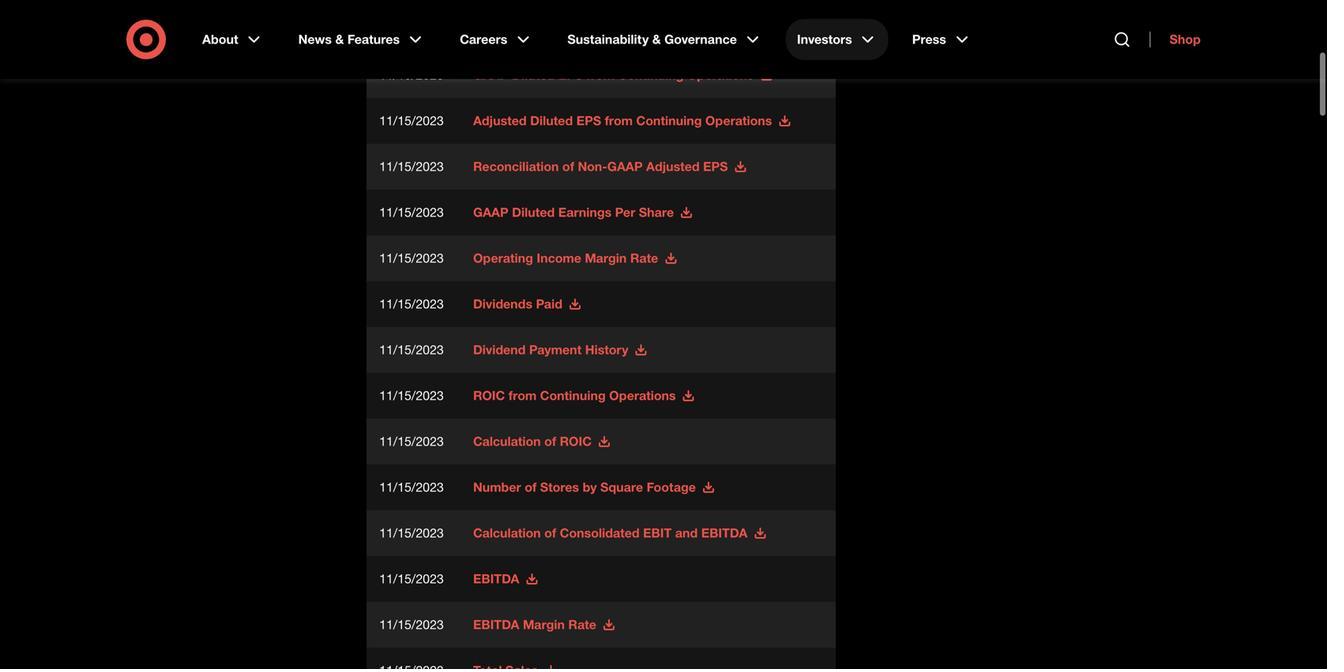 Task type: describe. For each thing, give the bounding box(es) containing it.
press
[[912, 32, 946, 47]]

careers
[[460, 32, 507, 47]]

number
[[473, 480, 521, 495]]

calculation of consolidated ebit and ebitda
[[473, 525, 748, 541]]

1 vertical spatial rate
[[568, 617, 596, 632]]

income
[[537, 250, 581, 266]]

from for adjusted
[[605, 113, 633, 128]]

calculation of roic
[[473, 434, 592, 449]]

per
[[615, 205, 635, 220]]

ebitda margin rate link
[[473, 617, 615, 633]]

11/15/2023 for adjusted diluted eps from continuing operations
[[379, 113, 444, 128]]

gaap diluted earnings per share link
[[473, 205, 693, 220]]

roic from continuing operations
[[473, 388, 676, 403]]

shop link
[[1150, 32, 1201, 47]]

gaap diluted eps from continuing operations
[[473, 67, 754, 83]]

adjusted diluted eps from continuing operations
[[473, 113, 772, 128]]

11/15/2023 for dividend payment history
[[379, 342, 444, 357]]

earnings
[[558, 205, 612, 220]]

11/15/2023 for reconciliation of non-gaap adjusted eps
[[379, 159, 444, 174]]

dividends paid link
[[473, 296, 581, 312]]

by
[[583, 480, 597, 495]]

operations for gaap diluted eps from continuing operations
[[687, 67, 754, 83]]

2 vertical spatial eps
[[703, 159, 728, 174]]

sustainability
[[568, 32, 649, 47]]

calculation for calculation of consolidated ebit and ebitda
[[473, 525, 541, 541]]

ebitda for ebitda margin rate
[[473, 617, 519, 632]]

diluted for gaap diluted earnings per share
[[512, 205, 555, 220]]

diluted for adjusted diluted eps from continuing operations
[[530, 113, 573, 128]]

ebitda link
[[473, 571, 538, 587]]

ebit
[[643, 525, 672, 541]]

11/15/2023 for operating income margin rate
[[379, 250, 444, 266]]

about
[[202, 32, 238, 47]]

gaap diluted earnings per share
[[473, 205, 674, 220]]

operating income margin rate link
[[473, 250, 677, 266]]

payment
[[529, 342, 582, 357]]

operating income margin rate
[[473, 250, 658, 266]]

features
[[348, 32, 400, 47]]

adjusted diluted eps from continuing operations link
[[473, 113, 791, 129]]

diluted for gaap diluted eps from continuing operations
[[512, 67, 555, 83]]

reconciliation
[[473, 159, 559, 174]]

shop
[[1170, 32, 1201, 47]]

continuing for gaap diluted eps from continuing operations
[[618, 67, 684, 83]]

calculation of roic link
[[473, 434, 611, 450]]

dividend payment history link
[[473, 342, 647, 358]]

sustainability & governance
[[568, 32, 737, 47]]

1 vertical spatial roic
[[560, 434, 592, 449]]

reconciliation of non-gaap adjusted eps
[[473, 159, 728, 174]]

eps for adjusted
[[577, 113, 601, 128]]

1 horizontal spatial rate
[[630, 250, 658, 266]]

2 vertical spatial operations
[[609, 388, 676, 403]]

and
[[675, 525, 698, 541]]

title
[[634, 21, 663, 38]]

operations for adjusted diluted eps from continuing operations
[[705, 113, 772, 128]]

consolidated
[[560, 525, 640, 541]]

news & features link
[[287, 19, 436, 60]]

11/15/2023 for dividends paid
[[379, 296, 444, 312]]

11/15/2023 for roic from continuing operations
[[379, 388, 444, 403]]

calculation of consolidated ebit and ebitda link
[[473, 525, 767, 541]]

from for gaap
[[587, 67, 615, 83]]

of for consolidated
[[544, 525, 556, 541]]

number of stores by square footage link
[[473, 480, 715, 495]]

dividend payment history
[[473, 342, 629, 357]]



Task type: vqa. For each thing, say whether or not it's contained in the screenshot.
EBITDA Margin Rate link
yes



Task type: locate. For each thing, give the bounding box(es) containing it.
1 calculation from the top
[[473, 434, 541, 449]]

11/15/2023 for gaap diluted earnings per share
[[379, 205, 444, 220]]

11/15/2023 for ebitda margin rate
[[379, 617, 444, 632]]

continuing down sustainability & governance
[[618, 67, 684, 83]]

1 11/15/2023 from the top
[[379, 67, 444, 83]]

sustainability & governance link
[[556, 19, 773, 60]]

adjusted
[[473, 113, 527, 128], [646, 159, 700, 174]]

0 vertical spatial calculation
[[473, 434, 541, 449]]

careers link
[[449, 19, 544, 60]]

1 vertical spatial adjusted
[[646, 159, 700, 174]]

of left 'non-'
[[562, 159, 574, 174]]

& for governance
[[652, 32, 661, 47]]

1 vertical spatial ebitda
[[473, 571, 519, 587]]

investors link
[[786, 19, 889, 60]]

from
[[587, 67, 615, 83], [605, 113, 633, 128], [509, 388, 537, 403]]

dividends paid
[[473, 296, 563, 312]]

ebitda up ebitda margin rate
[[473, 571, 519, 587]]

margin right income
[[585, 250, 627, 266]]

of for stores
[[525, 480, 537, 495]]

11/15/2023
[[379, 67, 444, 83], [379, 113, 444, 128], [379, 159, 444, 174], [379, 205, 444, 220], [379, 250, 444, 266], [379, 296, 444, 312], [379, 342, 444, 357], [379, 388, 444, 403], [379, 434, 444, 449], [379, 480, 444, 495], [379, 525, 444, 541], [379, 571, 444, 587], [379, 617, 444, 632]]

calculation
[[473, 434, 541, 449], [473, 525, 541, 541]]

calculation up ebitda link
[[473, 525, 541, 541]]

& for features
[[335, 32, 344, 47]]

gaap for gaap diluted eps from continuing operations
[[473, 67, 509, 83]]

gaap
[[473, 67, 509, 83], [607, 159, 643, 174], [473, 205, 509, 220]]

5 11/15/2023 from the top
[[379, 250, 444, 266]]

news & features
[[298, 32, 400, 47]]

12 11/15/2023 from the top
[[379, 571, 444, 587]]

1 horizontal spatial roic
[[560, 434, 592, 449]]

roic down roic from continuing operations
[[560, 434, 592, 449]]

margin
[[585, 250, 627, 266], [523, 617, 565, 632]]

0 horizontal spatial roic
[[473, 388, 505, 403]]

& left governance
[[652, 32, 661, 47]]

11/15/2023 for calculation of consolidated ebit and ebitda
[[379, 525, 444, 541]]

of for non-
[[562, 159, 574, 174]]

2 vertical spatial gaap
[[473, 205, 509, 220]]

date
[[398, 21, 429, 38]]

0 vertical spatial roic
[[473, 388, 505, 403]]

margin down ebitda link
[[523, 617, 565, 632]]

dividends
[[473, 296, 533, 312]]

diluted down careers link
[[512, 67, 555, 83]]

gaap up the operating
[[473, 205, 509, 220]]

2 vertical spatial from
[[509, 388, 537, 403]]

eps for gaap
[[558, 67, 583, 83]]

eps
[[558, 67, 583, 83], [577, 113, 601, 128], [703, 159, 728, 174]]

1 vertical spatial calculation
[[473, 525, 541, 541]]

0 vertical spatial ebitda
[[701, 525, 748, 541]]

11/15/2023 for number of stores by square footage
[[379, 480, 444, 495]]

0 vertical spatial gaap
[[473, 67, 509, 83]]

footage
[[647, 480, 696, 495]]

0 vertical spatial operations
[[687, 67, 754, 83]]

11 11/15/2023 from the top
[[379, 525, 444, 541]]

of for roic
[[544, 434, 556, 449]]

8 11/15/2023 from the top
[[379, 388, 444, 403]]

1 vertical spatial gaap
[[607, 159, 643, 174]]

paid
[[536, 296, 563, 312]]

of
[[562, 159, 574, 174], [544, 434, 556, 449], [525, 480, 537, 495], [544, 525, 556, 541]]

from down gaap diluted eps from continuing operations link
[[605, 113, 633, 128]]

0 vertical spatial rate
[[630, 250, 658, 266]]

roic down dividend
[[473, 388, 505, 403]]

& inside 'link'
[[652, 32, 661, 47]]

dividend
[[473, 342, 526, 357]]

2 & from the left
[[652, 32, 661, 47]]

roic from continuing operations link
[[473, 388, 695, 404]]

from up calculation of roic
[[509, 388, 537, 403]]

9 11/15/2023 from the top
[[379, 434, 444, 449]]

of down "stores"
[[544, 525, 556, 541]]

press link
[[901, 19, 983, 60]]

4 11/15/2023 from the top
[[379, 205, 444, 220]]

6 11/15/2023 from the top
[[379, 296, 444, 312]]

&
[[335, 32, 344, 47], [652, 32, 661, 47]]

ebitda
[[701, 525, 748, 541], [473, 571, 519, 587], [473, 617, 519, 632]]

non-
[[578, 159, 607, 174]]

11/15/2023 for calculation of roic
[[379, 434, 444, 449]]

0 vertical spatial margin
[[585, 250, 627, 266]]

13 11/15/2023 from the top
[[379, 617, 444, 632]]

calculation up number
[[473, 434, 541, 449]]

about link
[[191, 19, 275, 60]]

0 vertical spatial adjusted
[[473, 113, 527, 128]]

ebitda margin rate
[[473, 617, 596, 632]]

continuing
[[618, 67, 684, 83], [636, 113, 702, 128], [540, 388, 606, 403]]

0 vertical spatial continuing
[[618, 67, 684, 83]]

gaap up per
[[607, 159, 643, 174]]

1 horizontal spatial margin
[[585, 250, 627, 266]]

0 horizontal spatial adjusted
[[473, 113, 527, 128]]

0 vertical spatial from
[[587, 67, 615, 83]]

history
[[585, 342, 629, 357]]

1 vertical spatial margin
[[523, 617, 565, 632]]

ebitda down ebitda link
[[473, 617, 519, 632]]

1 horizontal spatial &
[[652, 32, 661, 47]]

1 vertical spatial eps
[[577, 113, 601, 128]]

ebitda right and
[[701, 525, 748, 541]]

2 vertical spatial ebitda
[[473, 617, 519, 632]]

1 vertical spatial operations
[[705, 113, 772, 128]]

of up "stores"
[[544, 434, 556, 449]]

0 horizontal spatial rate
[[568, 617, 596, 632]]

11/15/2023 for gaap diluted eps from continuing operations
[[379, 67, 444, 83]]

gaap for gaap diluted earnings per share
[[473, 205, 509, 220]]

investors
[[797, 32, 852, 47]]

1 horizontal spatial adjusted
[[646, 159, 700, 174]]

number of stores by square footage
[[473, 480, 696, 495]]

stores
[[540, 480, 579, 495]]

0 horizontal spatial &
[[335, 32, 344, 47]]

square
[[600, 480, 643, 495]]

continuing down dividend payment history link
[[540, 388, 606, 403]]

continuing down gaap diluted eps from continuing operations link
[[636, 113, 702, 128]]

rate
[[630, 250, 658, 266], [568, 617, 596, 632]]

operating
[[473, 250, 533, 266]]

& right the news
[[335, 32, 344, 47]]

2 calculation from the top
[[473, 525, 541, 541]]

0 vertical spatial diluted
[[512, 67, 555, 83]]

of left "stores"
[[525, 480, 537, 495]]

1 & from the left
[[335, 32, 344, 47]]

diluted down reconciliation
[[512, 205, 555, 220]]

2 11/15/2023 from the top
[[379, 113, 444, 128]]

2 vertical spatial continuing
[[540, 388, 606, 403]]

reconciliation of non-gaap adjusted eps link
[[473, 159, 747, 175]]

gaap down careers link
[[473, 67, 509, 83]]

3 11/15/2023 from the top
[[379, 159, 444, 174]]

7 11/15/2023 from the top
[[379, 342, 444, 357]]

adjusted up reconciliation
[[473, 113, 527, 128]]

2 vertical spatial diluted
[[512, 205, 555, 220]]

continuing for adjusted diluted eps from continuing operations
[[636, 113, 702, 128]]

ebitda for ebitda link
[[473, 571, 519, 587]]

1 vertical spatial from
[[605, 113, 633, 128]]

governance
[[665, 32, 737, 47]]

11/15/2023 for ebitda
[[379, 571, 444, 587]]

10 11/15/2023 from the top
[[379, 480, 444, 495]]

gaap diluted eps from continuing operations link
[[473, 67, 773, 83]]

0 horizontal spatial margin
[[523, 617, 565, 632]]

operations
[[687, 67, 754, 83], [705, 113, 772, 128], [609, 388, 676, 403]]

diluted up reconciliation
[[530, 113, 573, 128]]

adjusted up share
[[646, 159, 700, 174]]

diluted
[[512, 67, 555, 83], [530, 113, 573, 128], [512, 205, 555, 220]]

share
[[639, 205, 674, 220]]

news
[[298, 32, 332, 47]]

from down "sustainability"
[[587, 67, 615, 83]]

1 vertical spatial continuing
[[636, 113, 702, 128]]

roic
[[473, 388, 505, 403], [560, 434, 592, 449]]

calculation for calculation of roic
[[473, 434, 541, 449]]

1 vertical spatial diluted
[[530, 113, 573, 128]]

0 vertical spatial eps
[[558, 67, 583, 83]]



